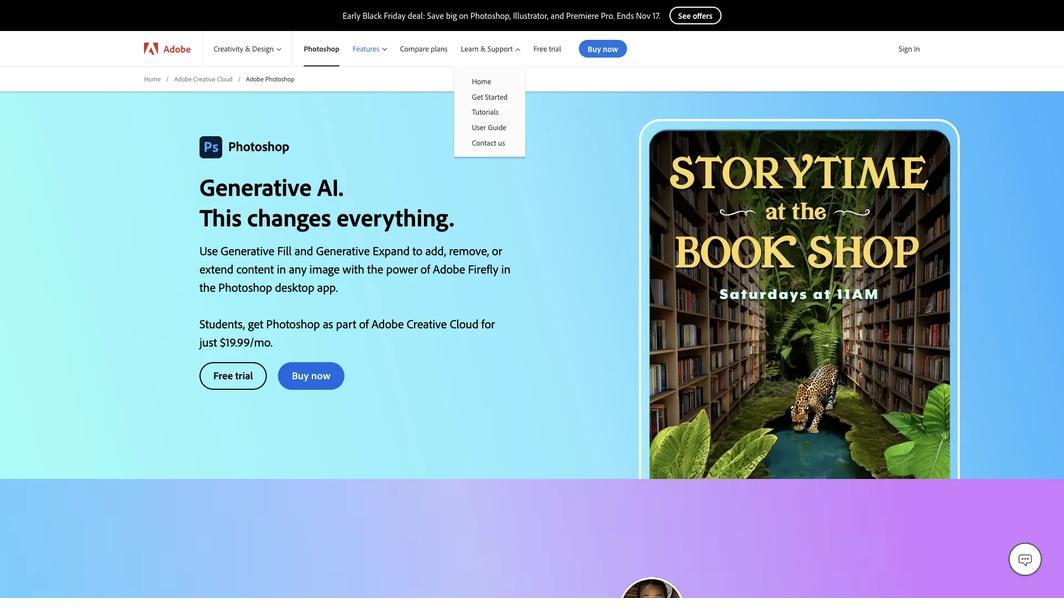 Task type: vqa. For each thing, say whether or not it's contained in the screenshot.
in
yes



Task type: describe. For each thing, give the bounding box(es) containing it.
0 horizontal spatial cloud
[[217, 75, 233, 83]]

compare
[[400, 44, 429, 54]]

sign in
[[899, 44, 921, 54]]

get
[[472, 92, 483, 102]]

save
[[427, 10, 444, 21]]

fill
[[277, 243, 292, 259]]

learn
[[461, 44, 479, 54]]

contact us link
[[454, 135, 526, 150]]

illustrator,
[[513, 10, 549, 21]]

creative inside students, get photoshop as part of adobe creative cloud for just $19.99/mo.
[[407, 316, 447, 332]]

home link for get started link
[[454, 74, 526, 89]]

of inside use generative fill and generative expand to add, remove, or extend content in any image with the power of adobe firefly in the photoshop desktop app.
[[421, 261, 430, 277]]

premiere
[[567, 10, 599, 21]]

use
[[200, 243, 218, 259]]

black
[[363, 10, 382, 21]]

guide
[[488, 122, 507, 132]]

to
[[413, 243, 423, 259]]

image
[[310, 261, 340, 277]]

any
[[289, 261, 307, 277]]

compare plans
[[400, 44, 448, 54]]

photoshop,
[[471, 10, 511, 21]]

adobe link
[[133, 31, 202, 67]]

in
[[915, 44, 921, 54]]

use generative fill and generative expand to add, remove, or extend content in any image with the power of adobe firefly in the photoshop desktop app.
[[200, 243, 511, 295]]

trial for leftmost "free trial" link
[[235, 369, 253, 383]]

free trial for right "free trial" link
[[534, 44, 561, 54]]

expand
[[373, 243, 410, 259]]

learn & support
[[461, 44, 513, 54]]

1 horizontal spatial free trial link
[[527, 31, 568, 67]]

trial for right "free trial" link
[[549, 44, 561, 54]]

pro.
[[601, 10, 615, 21]]

learn & support button
[[454, 31, 527, 67]]

now
[[311, 369, 331, 383]]

on
[[459, 10, 469, 21]]

us
[[498, 138, 505, 147]]

deal:
[[408, 10, 425, 21]]

$19.99/mo.
[[220, 335, 273, 350]]

adobe photoshop
[[246, 75, 295, 83]]

group containing home
[[454, 67, 526, 157]]

1 in from the left
[[277, 261, 286, 277]]

early
[[343, 10, 361, 21]]

design
[[252, 44, 274, 54]]

user guide link
[[454, 120, 526, 135]]

0 horizontal spatial home
[[144, 75, 161, 83]]

plans
[[431, 44, 448, 54]]

just
[[200, 335, 217, 350]]

compare plans link
[[394, 31, 454, 67]]

& for learn
[[481, 44, 486, 54]]

sign in button
[[897, 39, 923, 58]]

for
[[482, 316, 495, 332]]

students, get photoshop as part of adobe creative cloud for just $19.99/mo.
[[200, 316, 495, 350]]

adobe creative cloud
[[174, 75, 233, 83]]

and inside use generative fill and generative expand to add, remove, or extend content in any image with the power of adobe firefly in the photoshop desktop app.
[[295, 243, 313, 259]]

generative ai. this changes everything.
[[200, 172, 454, 233]]

support
[[488, 44, 513, 54]]

adobe for adobe creative cloud
[[174, 75, 192, 83]]

this
[[200, 202, 242, 233]]

creativity
[[214, 44, 243, 54]]

cloud inside students, get photoshop as part of adobe creative cloud for just $19.99/mo.
[[450, 316, 479, 332]]

ai.
[[317, 172, 344, 202]]

contact
[[472, 138, 497, 147]]

chinzalée sonami headshot image
[[619, 578, 685, 599]]

started
[[485, 92, 508, 102]]

buy now
[[292, 369, 331, 383]]

0 vertical spatial free
[[534, 44, 547, 54]]



Task type: locate. For each thing, give the bounding box(es) containing it.
students,
[[200, 316, 245, 332]]

2 & from the left
[[481, 44, 486, 54]]

1 horizontal spatial the
[[367, 261, 384, 277]]

0 vertical spatial the
[[367, 261, 384, 277]]

the
[[367, 261, 384, 277], [200, 280, 216, 295]]

trial right support
[[549, 44, 561, 54]]

generative inside generative ai. this changes everything.
[[200, 172, 312, 202]]

cloud down "creativity"
[[217, 75, 233, 83]]

0 horizontal spatial in
[[277, 261, 286, 277]]

&
[[245, 44, 251, 54], [481, 44, 486, 54]]

changes
[[247, 202, 331, 233]]

home down adobe link
[[144, 75, 161, 83]]

free trial down illustrator,
[[534, 44, 561, 54]]

0 vertical spatial trial
[[549, 44, 561, 54]]

0 horizontal spatial free trial
[[213, 369, 253, 383]]

part
[[336, 316, 357, 332]]

creativity & design
[[214, 44, 274, 54]]

nov
[[636, 10, 651, 21]]

sign
[[899, 44, 913, 54]]

the right 'with' at left
[[367, 261, 384, 277]]

1 & from the left
[[245, 44, 251, 54]]

of down to
[[421, 261, 430, 277]]

everything.
[[337, 202, 454, 233]]

0 vertical spatial cloud
[[217, 75, 233, 83]]

adobe down 'add,'
[[433, 261, 465, 277]]

1 vertical spatial and
[[295, 243, 313, 259]]

1 vertical spatial free trial
[[213, 369, 253, 383]]

trial down the $19.99/mo.
[[235, 369, 253, 383]]

0 horizontal spatial and
[[295, 243, 313, 259]]

free trial link
[[527, 31, 568, 67], [200, 363, 267, 390]]

content
[[236, 261, 274, 277]]

0 vertical spatial and
[[551, 10, 564, 21]]

adobe right 'part'
[[372, 316, 404, 332]]

free trial link down illustrator,
[[527, 31, 568, 67]]

0 horizontal spatial of
[[359, 316, 369, 332]]

1 vertical spatial creative
[[407, 316, 447, 332]]

free trial down the $19.99/mo.
[[213, 369, 253, 383]]

get
[[248, 316, 264, 332]]

home
[[144, 75, 161, 83], [472, 77, 492, 86]]

& for creativity
[[245, 44, 251, 54]]

of inside students, get photoshop as part of adobe creative cloud for just $19.99/mo.
[[359, 316, 369, 332]]

or
[[492, 243, 503, 259]]

buy
[[292, 369, 309, 383]]

free trial link down the $19.99/mo.
[[200, 363, 267, 390]]

home link up get started
[[454, 74, 526, 89]]

friday
[[384, 10, 406, 21]]

in left any
[[277, 261, 286, 277]]

big
[[446, 10, 457, 21]]

1 horizontal spatial home
[[472, 77, 492, 86]]

free down illustrator,
[[534, 44, 547, 54]]

adobe for adobe
[[164, 42, 191, 55]]

2 in from the left
[[502, 261, 511, 277]]

features
[[353, 44, 380, 54]]

early black friday deal: save big on photoshop, illustrator, and premiere pro. ends nov 17.
[[343, 10, 661, 21]]

in down or
[[502, 261, 511, 277]]

and up any
[[295, 243, 313, 259]]

1 horizontal spatial &
[[481, 44, 486, 54]]

1 vertical spatial of
[[359, 316, 369, 332]]

home link for adobe creative cloud link
[[144, 74, 161, 84]]

creative
[[193, 75, 215, 83], [407, 316, 447, 332]]

power
[[386, 261, 418, 277]]

home link down adobe link
[[144, 74, 161, 84]]

photoshop inside students, get photoshop as part of adobe creative cloud for just $19.99/mo.
[[266, 316, 320, 332]]

features button
[[346, 31, 394, 67]]

1 vertical spatial the
[[200, 280, 216, 295]]

the down extend
[[200, 280, 216, 295]]

remove,
[[449, 243, 489, 259]]

as
[[323, 316, 333, 332]]

1 horizontal spatial and
[[551, 10, 564, 21]]

0 horizontal spatial home link
[[144, 74, 161, 84]]

contact us
[[472, 138, 505, 147]]

home inside group
[[472, 77, 492, 86]]

group
[[454, 67, 526, 157]]

0 horizontal spatial &
[[245, 44, 251, 54]]

with
[[343, 261, 365, 277]]

get started
[[472, 92, 508, 102]]

0 horizontal spatial trial
[[235, 369, 253, 383]]

trial
[[549, 44, 561, 54], [235, 369, 253, 383]]

creativity & design button
[[203, 31, 292, 67]]

adobe for adobe photoshop
[[246, 75, 264, 83]]

of
[[421, 261, 430, 277], [359, 316, 369, 332]]

adobe creative cloud link
[[174, 74, 233, 84]]

cloud
[[217, 75, 233, 83], [450, 316, 479, 332]]

of right 'part'
[[359, 316, 369, 332]]

1 horizontal spatial in
[[502, 261, 511, 277]]

1 horizontal spatial creative
[[407, 316, 447, 332]]

in
[[277, 261, 286, 277], [502, 261, 511, 277]]

extend
[[200, 261, 234, 277]]

ends
[[617, 10, 634, 21]]

0 vertical spatial of
[[421, 261, 430, 277]]

and
[[551, 10, 564, 21], [295, 243, 313, 259]]

add,
[[426, 243, 446, 259]]

& right learn
[[481, 44, 486, 54]]

adobe down creativity & design popup button
[[246, 75, 264, 83]]

free trial for leftmost "free trial" link
[[213, 369, 253, 383]]

photoshop
[[304, 44, 340, 54], [265, 75, 295, 83], [228, 138, 290, 155], [219, 280, 272, 295], [266, 316, 320, 332]]

home link
[[454, 74, 526, 89], [144, 74, 161, 84]]

1 vertical spatial cloud
[[450, 316, 479, 332]]

photoshop inside use generative fill and generative expand to add, remove, or extend content in any image with the power of adobe firefly in the photoshop desktop app.
[[219, 280, 272, 295]]

1 vertical spatial free trial link
[[200, 363, 267, 390]]

generative
[[200, 172, 312, 202], [221, 243, 275, 259], [316, 243, 370, 259]]

adobe inside students, get photoshop as part of adobe creative cloud for just $19.99/mo.
[[372, 316, 404, 332]]

0 horizontal spatial free trial link
[[200, 363, 267, 390]]

1 horizontal spatial trial
[[549, 44, 561, 54]]

free down just
[[213, 369, 233, 383]]

free trial
[[534, 44, 561, 54], [213, 369, 253, 383]]

1 horizontal spatial of
[[421, 261, 430, 277]]

0 vertical spatial free trial link
[[527, 31, 568, 67]]

0 vertical spatial free trial
[[534, 44, 561, 54]]

adobe down adobe link
[[174, 75, 192, 83]]

1 horizontal spatial free trial
[[534, 44, 561, 54]]

and left 'premiere'
[[551, 10, 564, 21]]

user guide
[[472, 122, 507, 132]]

0 horizontal spatial creative
[[193, 75, 215, 83]]

get started link
[[454, 89, 526, 104]]

tutorials
[[472, 107, 499, 117]]

0 vertical spatial creative
[[193, 75, 215, 83]]

desktop
[[275, 280, 315, 295]]

0 horizontal spatial free
[[213, 369, 233, 383]]

adobe inside use generative fill and generative expand to add, remove, or extend content in any image with the power of adobe firefly in the photoshop desktop app.
[[433, 261, 465, 277]]

1 horizontal spatial free
[[534, 44, 547, 54]]

& left design
[[245, 44, 251, 54]]

tutorials link
[[454, 104, 526, 120]]

free
[[534, 44, 547, 54], [213, 369, 233, 383]]

1 horizontal spatial cloud
[[450, 316, 479, 332]]

1 vertical spatial free
[[213, 369, 233, 383]]

adobe up adobe creative cloud
[[164, 42, 191, 55]]

firefly
[[468, 261, 499, 277]]

1 horizontal spatial home link
[[454, 74, 526, 89]]

cloud left the for
[[450, 316, 479, 332]]

buy now link
[[278, 363, 345, 390]]

0 horizontal spatial the
[[200, 280, 216, 295]]

user
[[472, 122, 486, 132]]

adobe
[[164, 42, 191, 55], [174, 75, 192, 83], [246, 75, 264, 83], [433, 261, 465, 277], [372, 316, 404, 332]]

home up get
[[472, 77, 492, 86]]

17.
[[653, 10, 661, 21]]

1 vertical spatial trial
[[235, 369, 253, 383]]

app.
[[317, 280, 338, 295]]

photoshop link
[[293, 31, 346, 67]]



